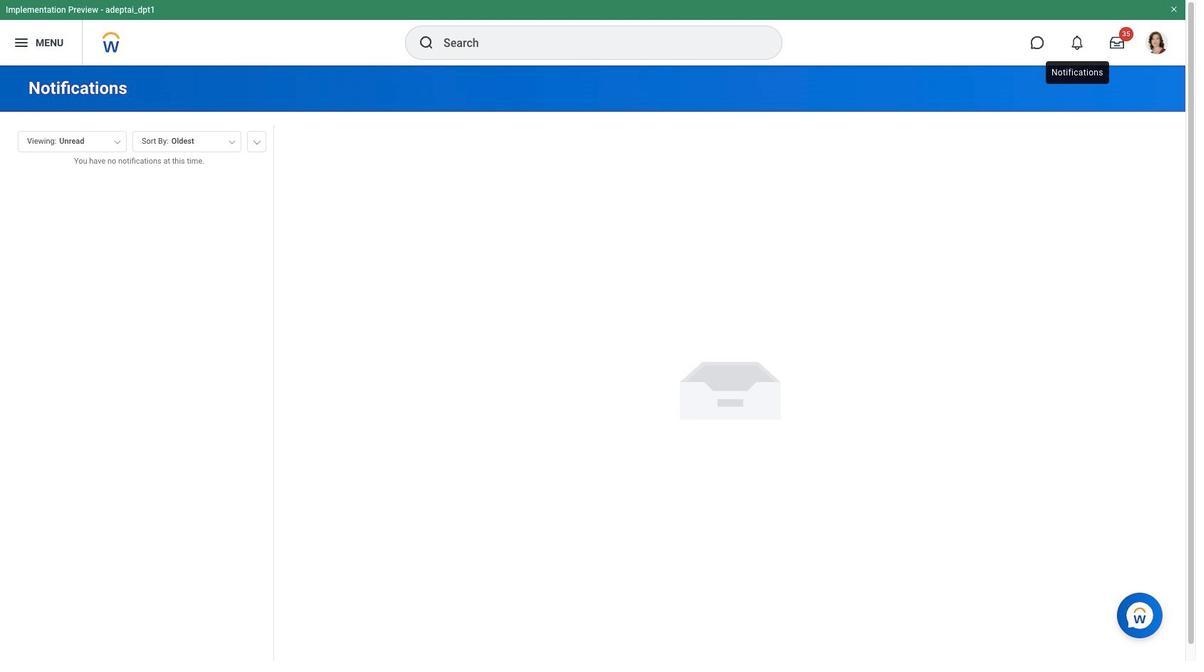 Task type: describe. For each thing, give the bounding box(es) containing it.
notifications large image
[[1071, 36, 1085, 50]]

reading pane region
[[274, 113, 1186, 662]]

profile logan mcneil image
[[1146, 31, 1169, 57]]

inbox large image
[[1111, 36, 1125, 50]]

justify image
[[13, 34, 30, 51]]

search image
[[418, 34, 435, 51]]



Task type: locate. For each thing, give the bounding box(es) containing it.
tooltip
[[1044, 58, 1113, 87]]

inbox items list box
[[0, 178, 274, 662]]

main content
[[0, 66, 1186, 662]]

Search Workday  search field
[[444, 27, 753, 58]]

more image
[[253, 138, 261, 145]]

tab panel
[[0, 125, 274, 662]]

close environment banner image
[[1171, 5, 1179, 14]]

banner
[[0, 0, 1186, 66]]



Task type: vqa. For each thing, say whether or not it's contained in the screenshot.
the viewing list box
no



